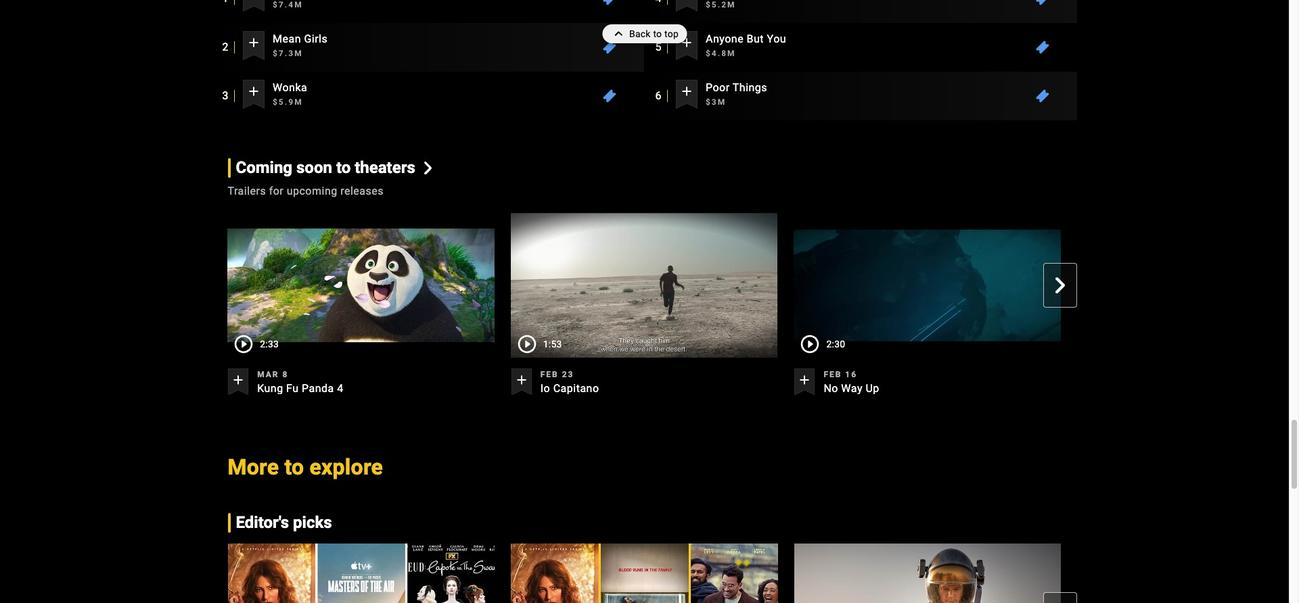 Task type: vqa. For each thing, say whether or not it's contained in the screenshot.
TV
no



Task type: describe. For each thing, give the bounding box(es) containing it.
trailers
[[228, 185, 266, 198]]

the beekeepershowtimes link image
[[602, 0, 618, 7]]

to for explore
[[285, 455, 304, 481]]

no
[[824, 383, 839, 395]]

mean girlsshowtimes link image
[[602, 40, 618, 56]]

16
[[846, 370, 858, 380]]

poor things $3m
[[706, 82, 768, 107]]

add image for mean girls
[[246, 35, 262, 51]]

group containing kung fu panda 4
[[212, 211, 1300, 422]]

fu
[[286, 383, 299, 395]]

girls
[[304, 33, 328, 46]]

add image for $7.4m
[[246, 0, 262, 2]]

top
[[665, 28, 679, 39]]

poor thingsshowtimes link image
[[1035, 88, 1052, 105]]

io
[[541, 383, 551, 395]]

back
[[630, 28, 651, 39]]

2 production art image from the left
[[795, 544, 1062, 604]]

coming
[[236, 159, 293, 178]]

for
[[269, 185, 284, 198]]

but
[[747, 33, 764, 46]]

coming soon to theaters link
[[228, 159, 435, 178]]

mean
[[273, 33, 301, 46]]

2:33 link
[[228, 211, 495, 361]]

3
[[222, 90, 229, 103]]

wonka
[[273, 82, 308, 94]]

1:53 group
[[511, 211, 778, 361]]

editor's picks
[[236, 514, 332, 533]]

picks
[[293, 514, 332, 533]]

more to explore
[[228, 455, 383, 481]]

things
[[733, 82, 768, 94]]

1 poster image from the left
[[511, 544, 778, 604]]

about dry grasses image
[[1078, 211, 1300, 361]]

migrationshowtimes link image
[[1035, 0, 1052, 7]]

trailer[ov] image for no way up
[[794, 211, 1062, 361]]

6
[[656, 90, 662, 103]]

wonka $5.9m
[[273, 82, 308, 107]]

editor's
[[236, 514, 289, 533]]

$5.9m
[[273, 98, 303, 107]]

2:33 group
[[228, 211, 495, 361]]

2:30
[[827, 339, 846, 350]]

io capitano group
[[511, 211, 778, 422]]

1:53 link
[[511, 211, 778, 361]]

to for top
[[654, 28, 662, 39]]



Task type: locate. For each thing, give the bounding box(es) containing it.
anyone
[[706, 33, 744, 46]]

chevron right inline image inside coming soon to theaters link
[[422, 162, 435, 175]]

8
[[283, 370, 289, 380]]

0 horizontal spatial production art image
[[228, 544, 495, 604]]

$3m
[[706, 98, 727, 107]]

add image left $5.2m
[[679, 0, 695, 2]]

mean girls $7.3m
[[273, 33, 328, 58]]

add image for anyone but you
[[679, 35, 695, 51]]

add image right 3 on the left of page
[[246, 83, 262, 100]]

feb
[[541, 370, 559, 380], [824, 370, 842, 380]]

mar 8 kung fu panda 4
[[257, 370, 344, 395]]

feb up io
[[541, 370, 559, 380]]

$7.3m
[[273, 49, 303, 58]]

you
[[767, 33, 787, 46]]

0 vertical spatial chevron right inline image
[[422, 162, 435, 175]]

add image inside io capitano group
[[514, 372, 530, 389]]

kung fu panda 4 image
[[228, 211, 495, 361]]

expand less image
[[611, 24, 630, 43]]

to right more on the left bottom
[[285, 455, 304, 481]]

2 feb from the left
[[824, 370, 842, 380]]

add image for poor things
[[679, 83, 695, 100]]

kung
[[257, 383, 283, 395]]

1 feb from the left
[[541, 370, 559, 380]]

theaters
[[355, 159, 416, 178]]

1:53
[[543, 339, 562, 350]]

capitano
[[554, 383, 600, 395]]

way
[[842, 383, 863, 395]]

upcoming
[[287, 185, 338, 198]]

kung fu panda 4 group
[[228, 211, 495, 422]]

0 horizontal spatial feb
[[541, 370, 559, 380]]

$5.2m link
[[698, 0, 1027, 15]]

0 horizontal spatial trailer[ov] image
[[511, 211, 778, 361]]

0 vertical spatial to
[[654, 28, 662, 39]]

add image inside kung fu panda 4 group
[[230, 372, 247, 389]]

anyone but youshowtimes link image
[[1035, 40, 1052, 56]]

2 horizontal spatial to
[[654, 28, 662, 39]]

4
[[337, 383, 344, 395]]

1 horizontal spatial production art image
[[795, 544, 1062, 604]]

1 horizontal spatial chevron right inline image
[[1053, 278, 1069, 294]]

$5.2m
[[706, 0, 736, 10]]

back to top
[[630, 28, 679, 39]]

coming soon to theaters
[[236, 159, 416, 178]]

to up "5"
[[654, 28, 662, 39]]

poster image
[[511, 544, 778, 604], [1078, 544, 1300, 604]]

back to top button
[[602, 24, 687, 43]]

soon
[[297, 159, 332, 178]]

2
[[222, 41, 229, 54]]

1 production art image from the left
[[228, 544, 495, 604]]

1 horizontal spatial trailer[ov] image
[[794, 211, 1062, 361]]

2:30 link
[[794, 211, 1062, 361]]

add image inside no way up group
[[797, 372, 813, 389]]

wonkashowtimes link image
[[602, 88, 618, 105]]

to right soon
[[336, 159, 351, 178]]

1 trailer[ov] image from the left
[[511, 211, 778, 361]]

add image right 2
[[246, 35, 262, 51]]

$4.8m
[[706, 49, 736, 58]]

2 poster image from the left
[[1078, 544, 1300, 604]]

5
[[656, 41, 662, 54]]

0 horizontal spatial poster image
[[511, 544, 778, 604]]

add image left the "no"
[[797, 372, 813, 389]]

2:30 group
[[794, 211, 1062, 361]]

0 horizontal spatial to
[[285, 455, 304, 481]]

feb 23 io capitano
[[541, 370, 600, 395]]

0 horizontal spatial chevron right inline image
[[422, 162, 435, 175]]

add image
[[679, 0, 695, 2], [246, 83, 262, 100], [514, 372, 530, 389], [797, 372, 813, 389]]

releases
[[341, 185, 384, 198]]

23
[[562, 370, 574, 380]]

mar
[[257, 370, 279, 380]]

1 horizontal spatial feb
[[824, 370, 842, 380]]

2:33
[[260, 339, 279, 350]]

anyone but you $4.8m
[[706, 33, 787, 58]]

$7.4m link
[[265, 0, 594, 15]]

trailer[ov] image for io capitano
[[511, 211, 778, 361]]

up
[[866, 383, 880, 395]]

feb inside feb 23 io capitano
[[541, 370, 559, 380]]

$7.4m
[[273, 0, 303, 10]]

add image right "5"
[[679, 35, 695, 51]]

panda
[[302, 383, 334, 395]]

1 horizontal spatial to
[[336, 159, 351, 178]]

group
[[212, 211, 1300, 422], [1078, 211, 1300, 422], [1078, 211, 1300, 361], [212, 544, 1300, 604], [228, 544, 495, 604], [511, 544, 778, 604], [795, 544, 1062, 604], [1078, 544, 1300, 604]]

add image left io
[[514, 372, 530, 389]]

no way up group
[[794, 211, 1062, 422]]

feb for io
[[541, 370, 559, 380]]

add image left mar
[[230, 372, 247, 389]]

add image right 6
[[679, 83, 695, 100]]

chevron right inline image
[[422, 162, 435, 175], [1053, 278, 1069, 294]]

trailers for upcoming releases
[[228, 185, 384, 198]]

1 vertical spatial to
[[336, 159, 351, 178]]

feb inside feb 16 no way up
[[824, 370, 842, 380]]

feb 16 no way up
[[824, 370, 880, 395]]

2 trailer[ov] image from the left
[[794, 211, 1062, 361]]

feb for no
[[824, 370, 842, 380]]

2 vertical spatial to
[[285, 455, 304, 481]]

poor
[[706, 82, 730, 94]]

add image left $7.4m
[[246, 0, 262, 2]]

to
[[654, 28, 662, 39], [336, 159, 351, 178], [285, 455, 304, 481]]

to inside button
[[654, 28, 662, 39]]

1 vertical spatial chevron right inline image
[[1053, 278, 1069, 294]]

add image
[[246, 0, 262, 2], [246, 35, 262, 51], [679, 35, 695, 51], [679, 83, 695, 100], [230, 372, 247, 389]]

1 horizontal spatial poster image
[[1078, 544, 1300, 604]]

more
[[228, 455, 279, 481]]

feb up the "no"
[[824, 370, 842, 380]]

production art image
[[228, 544, 495, 604], [795, 544, 1062, 604]]

explore
[[310, 455, 383, 481]]

trailer[ov] image
[[511, 211, 778, 361], [794, 211, 1062, 361]]



